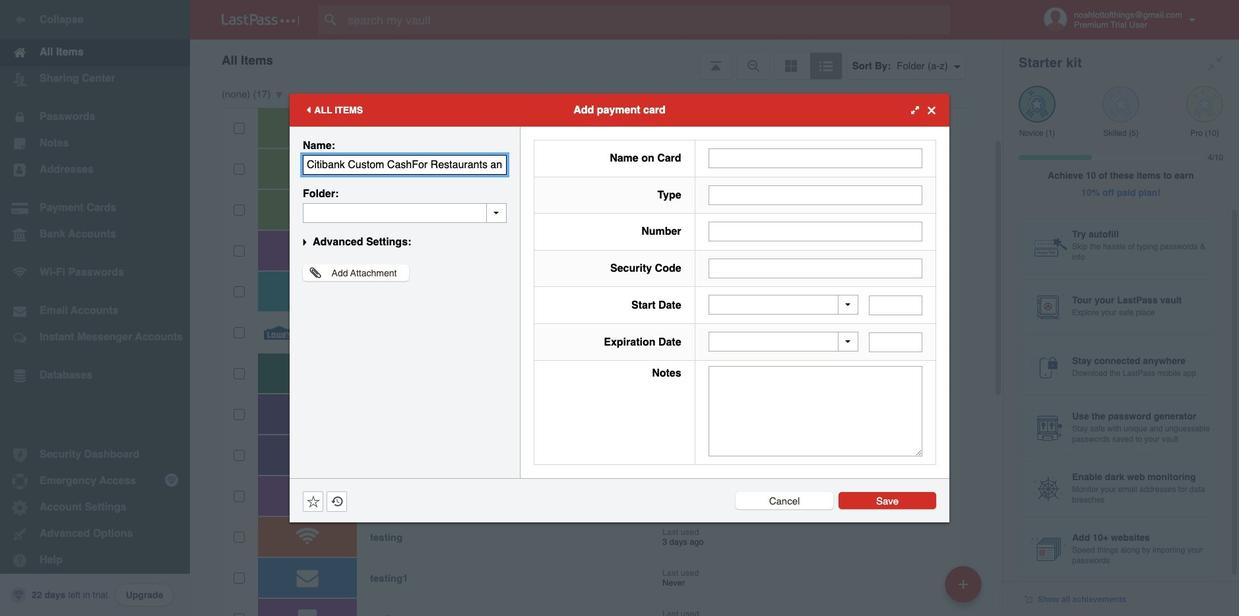 Task type: locate. For each thing, give the bounding box(es) containing it.
new item navigation
[[941, 563, 990, 617]]

main navigation navigation
[[0, 0, 190, 617]]

None text field
[[709, 149, 923, 169], [303, 155, 507, 175], [709, 185, 923, 205], [303, 203, 507, 223], [709, 149, 923, 169], [303, 155, 507, 175], [709, 185, 923, 205], [303, 203, 507, 223]]

None text field
[[709, 222, 923, 242], [709, 259, 923, 278], [869, 296, 923, 315], [869, 333, 923, 352], [709, 366, 923, 457], [709, 222, 923, 242], [709, 259, 923, 278], [869, 296, 923, 315], [869, 333, 923, 352], [709, 366, 923, 457]]

new item image
[[959, 580, 969, 589]]

lastpass image
[[222, 14, 300, 26]]

dialog
[[290, 94, 950, 523]]



Task type: vqa. For each thing, say whether or not it's contained in the screenshot.
New item navigation
yes



Task type: describe. For each thing, give the bounding box(es) containing it.
search my vault text field
[[318, 5, 976, 34]]

vault options navigation
[[190, 40, 1004, 79]]

Search search field
[[318, 5, 976, 34]]



